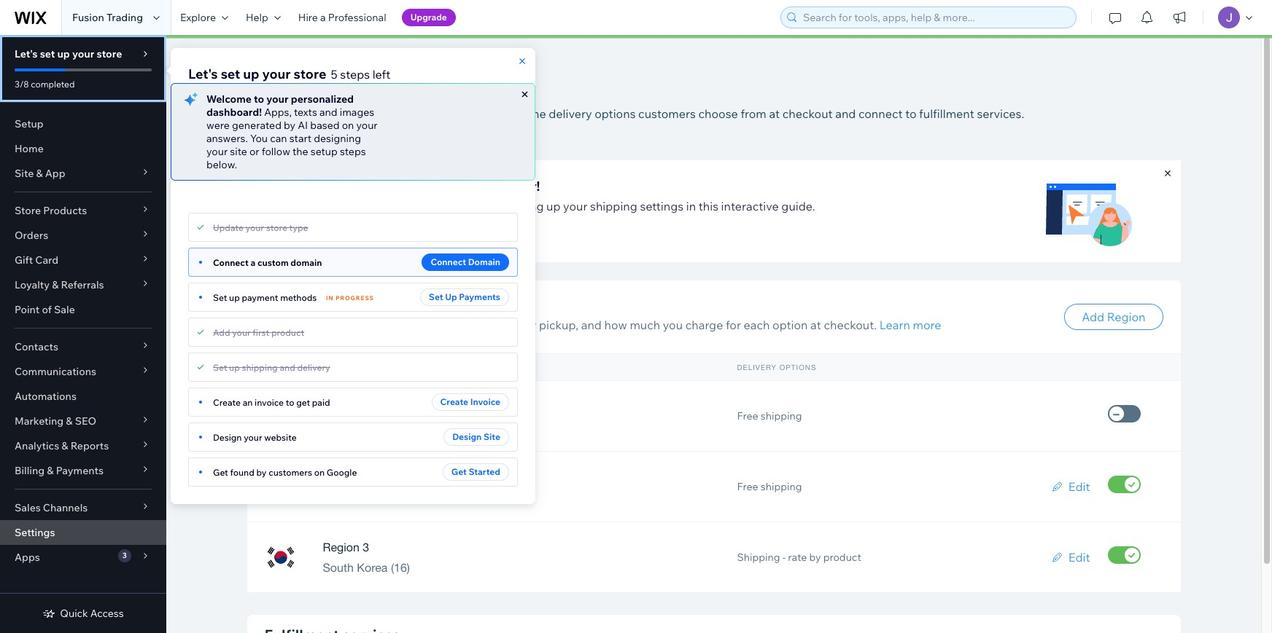 Task type: describe. For each thing, give the bounding box(es) containing it.
set up payments
[[429, 292, 500, 303]]

offer
[[370, 318, 396, 333]]

google
[[327, 467, 357, 478]]

& for marketing
[[66, 415, 73, 428]]

and up "create an invoice to get paid"
[[280, 362, 295, 373]]

Search for tools, apps, help & more... field
[[799, 7, 1072, 28]]

analytics & reports
[[15, 440, 109, 453]]

steps inside apps, texts and images were generated by ai based on your answers. you can start designing your site or follow the setup steps below.
[[340, 145, 366, 158]]

1 horizontal spatial at
[[810, 318, 821, 333]]

design site button
[[444, 429, 509, 446]]

seo
[[75, 415, 96, 428]]

loyalty & referrals
[[15, 279, 104, 292]]

connect
[[859, 106, 903, 121]]

the inside shipping and delivery manage how customers receive their orders. define the delivery options customers choose from at checkout and connect to fulfillment services.
[[528, 106, 546, 121]]

were
[[206, 119, 230, 132]]

shipping up personalized
[[318, 58, 361, 71]]

this
[[699, 199, 718, 214]]

on inside apps, texts and images were generated by ai based on your answers. you can start designing your site or follow the setup steps below.
[[342, 119, 354, 132]]

edit image
[[1052, 553, 1062, 563]]

3 inside region 3 south korea (16)
[[363, 541, 369, 554]]

your inside sidebar element
[[72, 47, 94, 61]]

up inside sidebar element
[[57, 47, 70, 61]]

store for let's set up your store
[[97, 47, 122, 61]]

set for let's set up your store
[[40, 47, 55, 61]]

site & app
[[15, 167, 65, 180]]

quick access
[[60, 608, 124, 621]]

how inside shipping and delivery manage how customers receive their orders. define the delivery options customers choose from at checkout and connect to fulfillment services.
[[294, 106, 317, 121]]

get for get started
[[451, 467, 467, 478]]

add for add region
[[1082, 310, 1104, 325]]

site & app button
[[0, 161, 166, 186]]

update your store type
[[213, 222, 308, 233]]

sales channels button
[[0, 496, 166, 521]]

generated
[[232, 119, 282, 132]]

2 horizontal spatial you
[[663, 318, 683, 333]]

store products
[[15, 204, 87, 217]]

payments for set up payments
[[459, 292, 500, 303]]

1 vertical spatial by
[[256, 467, 267, 478]]

add for add your first product
[[213, 327, 230, 338]]

up right setting at the top of the page
[[546, 199, 561, 214]]

domestic united states (54)
[[323, 400, 416, 433]]

billing
[[15, 465, 45, 478]]

marketing & seo button
[[0, 409, 166, 434]]

get started button
[[443, 464, 509, 481]]

app
[[45, 167, 65, 180]]

2 vertical spatial store
[[266, 222, 287, 233]]

up up expert
[[319, 178, 336, 195]]

and up receive
[[367, 72, 414, 105]]

options
[[595, 106, 636, 121]]

fusion trading
[[72, 11, 143, 24]]

products
[[43, 204, 87, 217]]

guide.
[[781, 199, 815, 214]]

your left website
[[244, 432, 262, 443]]

the inside apps, texts and images were generated by ai based on your answers. you can start designing your site or follow the setup steps below.
[[293, 145, 308, 158]]

you
[[250, 132, 268, 145]]

edit image
[[1052, 482, 1062, 492]]

guide
[[404, 199, 435, 214]]

choose
[[698, 106, 738, 121]]

of inside sidebar element
[[42, 303, 52, 317]]

store for let's set up your store 5 steps left
[[294, 66, 326, 82]]

let's for let's set up your shipping settings together!
[[264, 178, 294, 195]]

charge
[[685, 318, 723, 333]]

2 vertical spatial delivery
[[297, 362, 330, 373]]

1 vertical spatial or
[[525, 318, 536, 333]]

quick
[[60, 608, 88, 621]]

region inside button
[[1107, 310, 1146, 325]]

shipping and delivery manage how customers receive their orders. define the delivery options customers choose from at checkout and connect to fulfillment services.
[[247, 72, 1024, 121]]

design for design your website
[[213, 432, 242, 443]]

at inside shipping and delivery manage how customers receive their orders. define the delivery options customers choose from at checkout and connect to fulfillment services.
[[769, 106, 780, 121]]

connect a custom domain
[[213, 257, 322, 268]]

add region
[[1082, 310, 1146, 325]]

methods
[[280, 292, 317, 303]]

0 horizontal spatial settings link
[[0, 521, 166, 546]]

answers.
[[206, 132, 248, 145]]

custom
[[257, 257, 289, 268]]

manage where you offer shipping, local delivery or pickup, and how much you charge for each option at checkout. learn more
[[264, 318, 941, 333]]

region for region
[[323, 363, 355, 372]]

apps,
[[264, 106, 292, 119]]

much
[[630, 318, 660, 333]]

invoice
[[255, 397, 284, 408]]

0 horizontal spatial you
[[347, 318, 367, 333]]

a for custom
[[251, 257, 255, 268]]

expert
[[311, 199, 346, 214]]

set for set up shipping and delivery
[[213, 362, 227, 373]]

get
[[296, 397, 310, 408]]

home
[[15, 142, 44, 155]]

3/8 completed
[[15, 79, 75, 90]]

create for create an invoice to get paid
[[213, 397, 241, 408]]

delivery
[[420, 72, 524, 105]]

and left connect
[[835, 106, 856, 121]]

states
[[360, 420, 394, 433]]

progress
[[336, 295, 374, 302]]

apps
[[15, 551, 40, 565]]

sidebar element
[[0, 35, 166, 634]]

interactive
[[721, 199, 779, 214]]

(54)
[[397, 420, 416, 433]]

orders
[[15, 229, 48, 242]]

2 free shipping from the top
[[737, 481, 802, 494]]

0 horizontal spatial on
[[314, 467, 325, 478]]

gift card button
[[0, 248, 166, 273]]

edit for shipping - rate by product
[[1068, 550, 1090, 565]]

1 horizontal spatial set
[[221, 66, 240, 82]]

through
[[460, 199, 503, 214]]

personalized
[[291, 93, 354, 106]]

start guide button
[[264, 226, 359, 248]]

0 vertical spatial product
[[271, 327, 304, 338]]

orders.
[[449, 106, 487, 121]]

contacts
[[15, 341, 58, 354]]

site
[[230, 145, 247, 158]]

for
[[726, 318, 741, 333]]

your up welcome to your personalized dashboard!
[[262, 66, 291, 82]]

up up welcome on the top of page
[[243, 66, 259, 82]]

3/8
[[15, 79, 29, 90]]

update
[[213, 222, 244, 233]]

set for set up payments
[[429, 292, 443, 303]]

let's set up your store
[[15, 47, 122, 61]]

point
[[15, 303, 40, 317]]

1 horizontal spatial how
[[604, 318, 627, 333]]

home link
[[0, 136, 166, 161]]

0 vertical spatial settings
[[428, 178, 479, 195]]

delivery options
[[737, 363, 817, 372]]

setting
[[506, 199, 544, 214]]

your up sarah
[[338, 178, 367, 195]]

get found by customers on google
[[213, 467, 357, 478]]

and inside apps, texts and images were generated by ai based on your answers. you can start designing your site or follow the setup steps below.
[[319, 106, 337, 119]]

start
[[289, 132, 312, 145]]

shipping - rate by product
[[737, 551, 861, 565]]

paid
[[312, 397, 330, 408]]

site inside design site 'button'
[[484, 432, 500, 443]]

up left payment
[[229, 292, 240, 303]]

delivery inside shipping and delivery manage how customers receive their orders. define the delivery options customers choose from at checkout and connect to fulfillment services.
[[549, 106, 592, 121]]

shipping for regions
[[264, 299, 328, 317]]

hire
[[298, 11, 318, 24]]

& for billing
[[47, 465, 54, 478]]

loyalty
[[15, 279, 50, 292]]

designing
[[314, 132, 361, 145]]

& for site
[[36, 167, 43, 180]]

up down the add your first product
[[229, 362, 240, 373]]

left
[[372, 67, 390, 82]]

billing & payments
[[15, 465, 104, 478]]

fusion
[[72, 11, 104, 24]]

create invoice button
[[432, 394, 509, 411]]



Task type: locate. For each thing, give the bounding box(es) containing it.
region for region 3 south korea (16)
[[323, 541, 360, 554]]

design
[[452, 432, 482, 443], [213, 432, 242, 443]]

2 horizontal spatial delivery
[[549, 106, 592, 121]]

rate
[[788, 551, 807, 565]]

set up payment methods
[[213, 292, 317, 303]]

steps right setup
[[340, 145, 366, 158]]

0 vertical spatial the
[[528, 106, 546, 121]]

edit right edit image
[[1068, 480, 1090, 494]]

2 design from the left
[[213, 432, 242, 443]]

korea
[[357, 562, 388, 575]]

or right site
[[249, 145, 259, 158]]

by left ai
[[284, 119, 296, 132]]

payments down analytics & reports 'popup button'
[[56, 465, 104, 478]]

0 horizontal spatial let's
[[15, 47, 38, 61]]

1 horizontal spatial get
[[451, 467, 467, 478]]

will
[[383, 199, 401, 214]]

store inside sidebar element
[[97, 47, 122, 61]]

2 horizontal spatial by
[[809, 551, 821, 565]]

set left up
[[429, 292, 443, 303]]

delivery
[[737, 363, 777, 372]]

checkout
[[782, 106, 833, 121]]

2 vertical spatial to
[[286, 397, 294, 408]]

site down the home
[[15, 167, 34, 180]]

your down let's set up your store 5 steps left
[[266, 93, 289, 106]]

1 connect from the left
[[431, 257, 466, 268]]

2 horizontal spatial let's
[[264, 178, 294, 195]]

at right from
[[769, 106, 780, 121]]

to left get
[[286, 397, 294, 408]]

1 horizontal spatial on
[[342, 119, 354, 132]]

1 horizontal spatial of
[[350, 491, 360, 504]]

2 get from the left
[[213, 467, 228, 478]]

let's set up your store 5 steps left
[[188, 66, 390, 82]]

delivery up paid
[[297, 362, 330, 373]]

help
[[246, 11, 268, 24]]

on left google
[[314, 467, 325, 478]]

and right pickup,
[[581, 318, 602, 333]]

0 horizontal spatial payments
[[56, 465, 104, 478]]

0 vertical spatial settings link
[[240, 58, 294, 72]]

free shipping down delivery options
[[737, 410, 802, 423]]

follow
[[262, 145, 290, 158]]

each
[[744, 318, 770, 333]]

get left found
[[213, 467, 228, 478]]

1 free shipping from the top
[[737, 410, 802, 423]]

settings
[[247, 58, 287, 71], [15, 527, 55, 540]]

1 vertical spatial store
[[294, 66, 326, 82]]

1 horizontal spatial you
[[437, 199, 457, 214]]

marketing
[[15, 415, 64, 428]]

payment
[[242, 292, 278, 303]]

0 horizontal spatial delivery
[[297, 362, 330, 373]]

0 vertical spatial region
[[1107, 310, 1146, 325]]

set up 3/8 completed
[[40, 47, 55, 61]]

0 vertical spatial store
[[97, 47, 122, 61]]

shipping for and
[[247, 72, 361, 105]]

set for set up payment methods
[[213, 292, 227, 303]]

settings up through
[[428, 178, 479, 195]]

the left world
[[363, 491, 380, 504]]

world
[[383, 491, 412, 504]]

1 horizontal spatial to
[[286, 397, 294, 408]]

store left 5
[[294, 66, 326, 82]]

billing & payments button
[[0, 459, 166, 484]]

found
[[230, 467, 254, 478]]

2 edit from the top
[[1068, 550, 1090, 565]]

region
[[1107, 310, 1146, 325], [323, 363, 355, 372], [323, 541, 360, 554]]

settings up welcome to your personalized dashboard!
[[247, 58, 287, 71]]

1 horizontal spatial settings
[[247, 58, 287, 71]]

0 horizontal spatial connect
[[213, 257, 249, 268]]

setup link
[[0, 112, 166, 136]]

by right the rate
[[809, 551, 821, 565]]

1 vertical spatial set
[[221, 66, 240, 82]]

design down create invoice button
[[452, 432, 482, 443]]

2 horizontal spatial store
[[294, 66, 326, 82]]

add your first product
[[213, 327, 304, 338]]

your down fusion
[[72, 47, 94, 61]]

set up wix
[[297, 178, 316, 195]]

wix
[[288, 199, 308, 214]]

shipping,
[[398, 318, 448, 333]]

how down personalized
[[294, 106, 317, 121]]

settings inside sidebar element
[[15, 527, 55, 540]]

2 vertical spatial the
[[363, 491, 380, 504]]

0 vertical spatial steps
[[340, 67, 370, 82]]

at right option
[[810, 318, 821, 333]]

0 horizontal spatial customers
[[269, 467, 312, 478]]

let's up the 3/8
[[15, 47, 38, 61]]

to inside welcome to your personalized dashboard!
[[254, 93, 264, 106]]

0 horizontal spatial add
[[213, 327, 230, 338]]

design your website
[[213, 432, 297, 443]]

0 vertical spatial at
[[769, 106, 780, 121]]

1 vertical spatial steps
[[340, 145, 366, 158]]

0 vertical spatial edit
[[1068, 480, 1090, 494]]

steps
[[340, 67, 370, 82], [340, 145, 366, 158]]

create inside button
[[440, 397, 468, 408]]

1 design from the left
[[452, 432, 482, 443]]

info tooltip image
[[387, 303, 399, 315]]

site down invoice
[[484, 432, 500, 443]]

help button
[[237, 0, 289, 35]]

1 horizontal spatial by
[[284, 119, 296, 132]]

settings link down channels
[[0, 521, 166, 546]]

store down our
[[266, 222, 287, 233]]

of inside international rest of the world
[[350, 491, 360, 504]]

apps, texts and images were generated by ai based on your answers. you can start designing your site or follow the setup steps below.
[[206, 106, 378, 171]]

0 vertical spatial let's
[[15, 47, 38, 61]]

1 vertical spatial add
[[213, 327, 230, 338]]

ai
[[298, 119, 308, 132]]

0 horizontal spatial a
[[251, 257, 255, 268]]

loyalty & referrals button
[[0, 273, 166, 298]]

the inside international rest of the world
[[363, 491, 380, 504]]

customers down website
[[269, 467, 312, 478]]

& right the billing
[[47, 465, 54, 478]]

get inside button
[[451, 467, 467, 478]]

1 vertical spatial settings
[[15, 527, 55, 540]]

2 horizontal spatial set
[[297, 178, 316, 195]]

create left an
[[213, 397, 241, 408]]

sales channels
[[15, 502, 88, 515]]

1 vertical spatial to
[[905, 106, 917, 121]]

product right the rate
[[823, 551, 861, 565]]

by inside apps, texts and images were generated by ai based on your answers. you can start designing your site or follow the setup steps below.
[[284, 119, 296, 132]]

0 horizontal spatial of
[[42, 303, 52, 317]]

1 edit from the top
[[1068, 480, 1090, 494]]

1 vertical spatial settings
[[640, 199, 684, 214]]

your inside welcome to your personalized dashboard!
[[266, 93, 289, 106]]

the
[[528, 106, 546, 121], [293, 145, 308, 158], [363, 491, 380, 504]]

1 horizontal spatial create
[[440, 397, 468, 408]]

0 vertical spatial free shipping
[[737, 410, 802, 423]]

receive
[[379, 106, 419, 121]]

get
[[451, 467, 467, 478], [213, 467, 228, 478]]

1 vertical spatial manage
[[264, 318, 309, 333]]

set inside button
[[429, 292, 443, 303]]

& left app
[[36, 167, 43, 180]]

the left setup
[[293, 145, 308, 158]]

1 horizontal spatial let's
[[188, 66, 218, 82]]

set up welcome on the top of page
[[221, 66, 240, 82]]

settings
[[428, 178, 479, 195], [640, 199, 684, 214]]

1 horizontal spatial 3
[[363, 541, 369, 554]]

upgrade button
[[402, 9, 456, 26]]

0 horizontal spatial at
[[769, 106, 780, 121]]

how
[[294, 106, 317, 121], [604, 318, 627, 333]]

an
[[243, 397, 253, 408]]

shipping for -
[[737, 551, 780, 565]]

1 horizontal spatial the
[[363, 491, 380, 504]]

let's for let's set up your store
[[15, 47, 38, 61]]

delivery
[[549, 106, 592, 121], [479, 318, 522, 333], [297, 362, 330, 373]]

gift
[[15, 254, 33, 267]]

1 vertical spatial on
[[314, 467, 325, 478]]

3
[[363, 541, 369, 554], [122, 551, 127, 561]]

payments right up
[[459, 292, 500, 303]]

site inside site & app popup button
[[15, 167, 34, 180]]

0 vertical spatial manage
[[247, 106, 291, 121]]

based
[[310, 119, 340, 132]]

& inside 'popup button'
[[61, 440, 68, 453]]

0 vertical spatial settings
[[247, 58, 287, 71]]

0 vertical spatial of
[[42, 303, 52, 317]]

0 horizontal spatial 3
[[122, 551, 127, 561]]

1 free from the top
[[737, 410, 758, 423]]

1 horizontal spatial connect
[[431, 257, 466, 268]]

0 horizontal spatial the
[[293, 145, 308, 158]]

a left custom
[[251, 257, 255, 268]]

2 connect from the left
[[213, 257, 249, 268]]

a for professional
[[320, 11, 326, 24]]

2 free from the top
[[737, 481, 758, 494]]

create left invoice
[[440, 397, 468, 408]]

in progress
[[326, 295, 374, 302]]

to right connect
[[905, 106, 917, 121]]

1 vertical spatial delivery
[[479, 318, 522, 333]]

1 vertical spatial the
[[293, 145, 308, 158]]

type
[[289, 222, 308, 233]]

set left payment
[[213, 292, 227, 303]]

on right based
[[342, 119, 354, 132]]

our wix expert sarah will guide you through setting up your shipping settings in this interactive guide.
[[264, 199, 815, 214]]

-
[[782, 551, 786, 565]]

or left pickup,
[[525, 318, 536, 333]]

settings down the sales
[[15, 527, 55, 540]]

their
[[421, 106, 446, 121]]

0 horizontal spatial to
[[254, 93, 264, 106]]

1 vertical spatial let's
[[188, 66, 218, 82]]

& for loyalty
[[52, 279, 59, 292]]

region inside region 3 south korea (16)
[[323, 541, 360, 554]]

of right rest at the left
[[350, 491, 360, 504]]

3 up 'access' on the left
[[122, 551, 127, 561]]

your right update at the top
[[246, 222, 264, 233]]

1 create from the left
[[440, 397, 468, 408]]

marketing & seo
[[15, 415, 96, 428]]

learn more link
[[879, 318, 941, 333]]

to left apps,
[[254, 93, 264, 106]]

add inside the add region button
[[1082, 310, 1104, 325]]

manage up can
[[247, 106, 291, 121]]

shipping up where
[[264, 299, 328, 317]]

1 vertical spatial settings link
[[0, 521, 166, 546]]

& right loyalty at the top
[[52, 279, 59, 292]]

2 horizontal spatial the
[[528, 106, 546, 121]]

started
[[469, 467, 500, 478]]

connect for connect domain
[[431, 257, 466, 268]]

payments inside popup button
[[56, 465, 104, 478]]

shipping left '-'
[[737, 551, 780, 565]]

set inside sidebar element
[[40, 47, 55, 61]]

set down the add your first product
[[213, 362, 227, 373]]

0 vertical spatial delivery
[[549, 106, 592, 121]]

1 vertical spatial payments
[[56, 465, 104, 478]]

2 create from the left
[[213, 397, 241, 408]]

manage inside shipping and delivery manage how customers receive their orders. define the delivery options customers choose from at checkout and connect to fulfillment services.
[[247, 106, 291, 121]]

to inside shipping and delivery manage how customers receive their orders. define the delivery options customers choose from at checkout and connect to fulfillment services.
[[905, 106, 917, 121]]

delivery right the local
[[479, 318, 522, 333]]

& left seo at the bottom left of the page
[[66, 415, 73, 428]]

design for design site
[[452, 432, 482, 443]]

set for let's set up your shipping settings together!
[[297, 178, 316, 195]]

shipping
[[318, 58, 361, 71], [247, 72, 361, 105], [264, 299, 328, 317], [737, 551, 780, 565]]

by right found
[[256, 467, 267, 478]]

1 horizontal spatial a
[[320, 11, 326, 24]]

customers left choose
[[638, 106, 696, 121]]

below.
[[206, 158, 237, 171]]

guide
[[317, 230, 346, 244]]

store down fusion trading
[[97, 47, 122, 61]]

3 up korea
[[363, 541, 369, 554]]

1 horizontal spatial settings
[[640, 199, 684, 214]]

design inside 'button'
[[452, 432, 482, 443]]

a right hire
[[320, 11, 326, 24]]

site
[[15, 167, 34, 180], [484, 432, 500, 443]]

2 vertical spatial set
[[297, 178, 316, 195]]

analytics & reports button
[[0, 434, 166, 459]]

0 vertical spatial a
[[320, 11, 326, 24]]

connect domain button
[[422, 254, 509, 271]]

0 vertical spatial payments
[[459, 292, 500, 303]]

shipping inside shipping and delivery manage how customers receive their orders. define the delivery options customers choose from at checkout and connect to fulfillment services.
[[247, 72, 361, 105]]

3 inside sidebar element
[[122, 551, 127, 561]]

1 horizontal spatial store
[[266, 222, 287, 233]]

shipping up the 'texts'
[[247, 72, 361, 105]]

manage down methods
[[264, 318, 309, 333]]

up
[[445, 292, 457, 303]]

1 vertical spatial region
[[323, 363, 355, 372]]

1 horizontal spatial payments
[[459, 292, 500, 303]]

get left 'started'
[[451, 467, 467, 478]]

you right much
[[663, 318, 683, 333]]

get for get found by customers on google
[[213, 467, 228, 478]]

1 horizontal spatial product
[[823, 551, 861, 565]]

payments inside button
[[459, 292, 500, 303]]

connect down update at the top
[[213, 257, 249, 268]]

or inside apps, texts and images were generated by ai based on your answers. you can start designing your site or follow the setup steps below.
[[249, 145, 259, 158]]

automations
[[15, 390, 77, 403]]

how left much
[[604, 318, 627, 333]]

steps right 5
[[340, 67, 370, 82]]

south
[[323, 562, 354, 575]]

1 vertical spatial edit
[[1068, 550, 1090, 565]]

0 vertical spatial set
[[40, 47, 55, 61]]

0 horizontal spatial settings
[[15, 527, 55, 540]]

set
[[40, 47, 55, 61], [221, 66, 240, 82], [297, 178, 316, 195]]

1 vertical spatial of
[[350, 491, 360, 504]]

your left site
[[206, 145, 228, 158]]

2 horizontal spatial customers
[[638, 106, 696, 121]]

access
[[90, 608, 124, 621]]

design up found
[[213, 432, 242, 443]]

referrals
[[61, 279, 104, 292]]

2 vertical spatial let's
[[264, 178, 294, 195]]

1 vertical spatial at
[[810, 318, 821, 333]]

create invoice
[[440, 397, 500, 408]]

0 horizontal spatial product
[[271, 327, 304, 338]]

2 vertical spatial by
[[809, 551, 821, 565]]

pickup,
[[539, 318, 579, 333]]

& for analytics
[[61, 440, 68, 453]]

1 horizontal spatial settings link
[[240, 58, 294, 72]]

connect for connect a custom domain
[[213, 257, 249, 268]]

set
[[429, 292, 443, 303], [213, 292, 227, 303], [213, 362, 227, 373]]

create
[[440, 397, 468, 408], [213, 397, 241, 408]]

up up completed
[[57, 47, 70, 61]]

connect inside button
[[431, 257, 466, 268]]

sales
[[15, 502, 41, 515]]

can
[[270, 132, 287, 145]]

0 vertical spatial site
[[15, 167, 34, 180]]

let's up welcome on the top of page
[[188, 66, 218, 82]]

let's inside sidebar element
[[15, 47, 38, 61]]

product right first
[[271, 327, 304, 338]]

0 vertical spatial to
[[254, 93, 264, 106]]

& left reports
[[61, 440, 68, 453]]

0 vertical spatial on
[[342, 119, 354, 132]]

2 horizontal spatial to
[[905, 106, 917, 121]]

customers up designing
[[319, 106, 377, 121]]

& inside popup button
[[36, 167, 43, 180]]

create for create invoice
[[440, 397, 468, 408]]

0 horizontal spatial create
[[213, 397, 241, 408]]

options
[[780, 363, 817, 372]]

settings left in at the top right
[[640, 199, 684, 214]]

1 horizontal spatial design
[[452, 432, 482, 443]]

connect up up
[[431, 257, 466, 268]]

the right define
[[528, 106, 546, 121]]

more
[[913, 318, 941, 333]]

you
[[437, 199, 457, 214], [347, 318, 367, 333], [663, 318, 683, 333]]

shipping regions
[[264, 299, 384, 317]]

setup
[[311, 145, 338, 158]]

point of sale
[[15, 303, 75, 317]]

0 vertical spatial add
[[1082, 310, 1104, 325]]

steps inside let's set up your store 5 steps left
[[340, 67, 370, 82]]

1 vertical spatial site
[[484, 432, 500, 443]]

your left receive
[[356, 119, 378, 132]]

free shipping up '-'
[[737, 481, 802, 494]]

edit for free shipping
[[1068, 480, 1090, 494]]

0 horizontal spatial get
[[213, 467, 228, 478]]

welcome to your personalized dashboard!
[[206, 93, 354, 119]]

2 vertical spatial region
[[323, 541, 360, 554]]

1 horizontal spatial customers
[[319, 106, 377, 121]]

texts
[[294, 106, 317, 119]]

invoice
[[470, 397, 500, 408]]

communications button
[[0, 360, 166, 384]]

1 vertical spatial free
[[737, 481, 758, 494]]

settings link
[[240, 58, 294, 72], [0, 521, 166, 546]]

1 vertical spatial how
[[604, 318, 627, 333]]

your left first
[[232, 327, 251, 338]]

customers
[[319, 106, 377, 121], [638, 106, 696, 121], [269, 467, 312, 478]]

you down regions
[[347, 318, 367, 333]]

of left "sale"
[[42, 303, 52, 317]]

you right the guide
[[437, 199, 457, 214]]

your right setting at the top of the page
[[563, 199, 588, 214]]

of
[[42, 303, 52, 317], [350, 491, 360, 504]]

delivery left options
[[549, 106, 592, 121]]

0 vertical spatial how
[[294, 106, 317, 121]]

1 get from the left
[[451, 467, 467, 478]]

from
[[741, 106, 766, 121]]

in
[[326, 295, 334, 302]]

payments for billing & payments
[[56, 465, 104, 478]]

1 horizontal spatial or
[[525, 318, 536, 333]]

create an invoice to get paid
[[213, 397, 330, 408]]

0 horizontal spatial design
[[213, 432, 242, 443]]

&
[[36, 167, 43, 180], [52, 279, 59, 292], [66, 415, 73, 428], [61, 440, 68, 453], [47, 465, 54, 478]]

and right the 'texts'
[[319, 106, 337, 119]]

manage
[[247, 106, 291, 121], [264, 318, 309, 333]]

gift card
[[15, 254, 58, 267]]

settings link up welcome to your personalized dashboard!
[[240, 58, 294, 72]]

local
[[451, 318, 476, 333]]



Task type: vqa. For each thing, say whether or not it's contained in the screenshot.
customers to the left
yes



